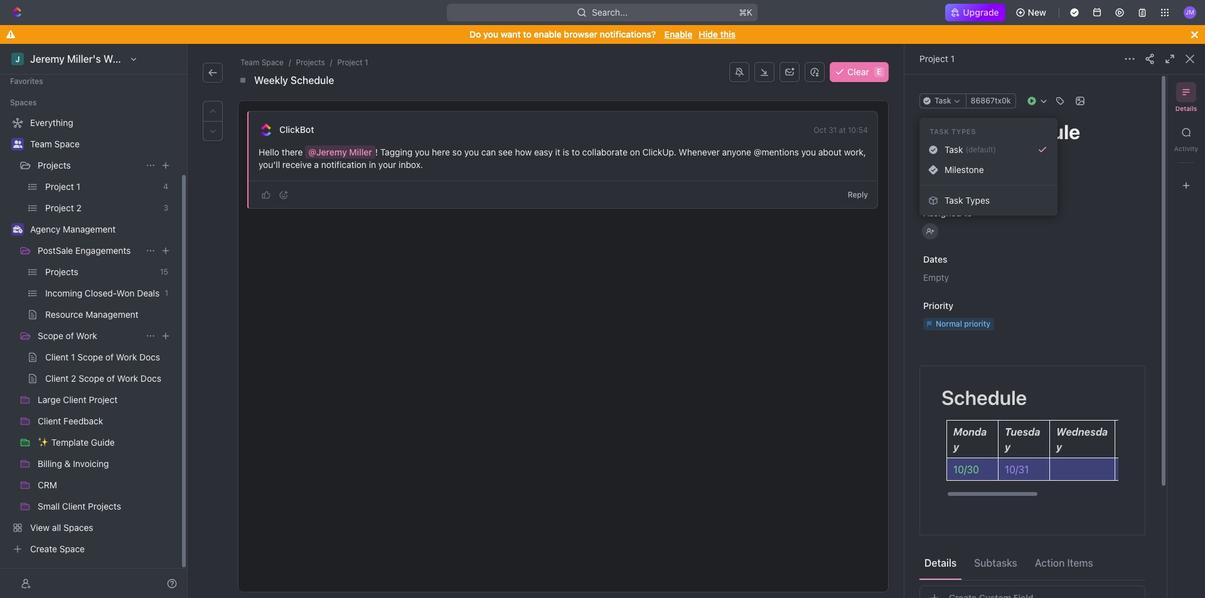 Task type: describe. For each thing, give the bounding box(es) containing it.
e
[[877, 67, 882, 77]]

to inside ! tagging you here so you can see how easy it is to collaborate on clickup. whenever anyone @mentions you about work, you'll receive a notification in your inbox.
[[572, 147, 580, 158]]

team space
[[30, 139, 80, 149]]

team for team space / projects / project 1
[[240, 58, 260, 67]]

so
[[452, 147, 462, 158]]

of
[[66, 331, 74, 342]]

upgrade
[[963, 7, 999, 18]]

task (default)
[[945, 144, 996, 155]]

a
[[314, 159, 319, 170]]

tuesda
[[1005, 427, 1041, 438]]

⌘k
[[739, 7, 753, 18]]

action items button
[[1030, 552, 1098, 575]]

anyone
[[722, 147, 751, 158]]

dates
[[924, 254, 948, 265]]

search...
[[592, 7, 628, 18]]

task types inside button
[[945, 195, 990, 206]]

upgrade link
[[946, 4, 1006, 21]]

Edit task name text field
[[920, 120, 1146, 144]]

2 / from the left
[[330, 58, 332, 67]]

want
[[501, 29, 521, 40]]

10/30
[[954, 465, 979, 476]]

tuesda y
[[1005, 427, 1041, 453]]

agency
[[30, 224, 60, 235]]

browser
[[564, 29, 598, 40]]

1 horizontal spatial team space link
[[238, 57, 286, 69]]

see
[[498, 147, 513, 158]]

task up milestone
[[945, 144, 963, 155]]

about
[[819, 147, 842, 158]]

weekly schedule
[[254, 75, 334, 86]]

is
[[563, 147, 570, 158]]

!
[[375, 147, 378, 158]]

assigned to
[[924, 208, 973, 218]]

oct
[[814, 126, 827, 135]]

work
[[76, 331, 97, 342]]

y for tuesda y
[[1005, 442, 1011, 453]]

sidebar navigation
[[0, 44, 188, 599]]

you left about
[[802, 147, 816, 158]]

notification
[[321, 159, 367, 170]]

milestone
[[945, 164, 984, 175]]

at
[[839, 126, 846, 135]]

inbox.
[[399, 159, 423, 170]]

1 horizontal spatial 1
[[951, 53, 955, 64]]

types inside button
[[966, 195, 990, 206]]

space for team space
[[54, 139, 80, 149]]

favorites
[[10, 77, 43, 86]]

spaces
[[10, 98, 37, 107]]

engagements
[[75, 245, 131, 256]]

0 vertical spatial projects
[[296, 58, 325, 67]]

project 1
[[920, 53, 955, 64]]

can
[[481, 147, 496, 158]]

86867tx0k button
[[966, 94, 1016, 109]]

management
[[63, 224, 116, 235]]

scope
[[38, 331, 63, 342]]

1 horizontal spatial project 1 link
[[920, 53, 955, 64]]

1 vertical spatial projects link
[[38, 156, 141, 176]]

hello there
[[259, 147, 305, 158]]

subtasks button
[[969, 552, 1023, 575]]

tagging
[[380, 147, 413, 158]]

task button
[[920, 94, 967, 109]]

10:54
[[848, 126, 868, 135]]

0 vertical spatial types
[[952, 127, 976, 136]]

assigned
[[924, 208, 962, 218]]

clickbot
[[279, 124, 314, 135]]

agency management link
[[30, 220, 173, 240]]

reply button
[[843, 188, 873, 203]]

weekly schedule link
[[252, 73, 337, 88]]

0 horizontal spatial project 1 link
[[335, 57, 371, 69]]

scope of work link
[[38, 326, 141, 347]]

postsale engagements link
[[38, 241, 141, 261]]

1 vertical spatial schedule
[[942, 386, 1027, 410]]

86867tx0k
[[971, 96, 1011, 105]]

1 / from the left
[[289, 58, 291, 67]]

monda
[[954, 427, 987, 438]]

whenever
[[679, 147, 720, 158]]

y for wednesda y
[[1057, 442, 1062, 453]]

it
[[555, 147, 561, 158]]

you right so
[[464, 147, 479, 158]]

wednesda
[[1057, 427, 1108, 438]]

new
[[1028, 7, 1047, 18]]

wednesda y
[[1057, 427, 1108, 453]]

clickup.
[[643, 147, 677, 158]]

2 vertical spatial to
[[964, 208, 973, 218]]

how
[[515, 147, 532, 158]]



Task type: vqa. For each thing, say whether or not it's contained in the screenshot.
doc
no



Task type: locate. For each thing, give the bounding box(es) containing it.
y inside wednesda y
[[1057, 442, 1062, 453]]

1 vertical spatial details
[[925, 558, 957, 569]]

y inside the tuesda y
[[1005, 442, 1011, 453]]

0 horizontal spatial schedule
[[291, 75, 334, 86]]

types down milestone button on the top right
[[966, 195, 990, 206]]

0 vertical spatial team
[[240, 58, 260, 67]]

notifications?
[[600, 29, 656, 40]]

0 horizontal spatial projects
[[38, 160, 71, 171]]

1
[[951, 53, 955, 64], [365, 58, 368, 67]]

projects
[[296, 58, 325, 67], [38, 160, 71, 171]]

1 vertical spatial space
[[54, 139, 80, 149]]

0 vertical spatial projects link
[[294, 57, 328, 69]]

do
[[470, 29, 481, 40]]

1 horizontal spatial y
[[1005, 442, 1011, 453]]

action items
[[1035, 558, 1093, 569]]

project 1 link up "task" dropdown button at top right
[[920, 53, 955, 64]]

task inside dropdown button
[[935, 96, 951, 105]]

task types up assigned to
[[945, 195, 990, 206]]

0 vertical spatial space
[[262, 58, 284, 67]]

1 horizontal spatial to
[[572, 147, 580, 158]]

team up weekly
[[240, 58, 260, 67]]

your
[[378, 159, 396, 170]]

activity
[[1175, 145, 1199, 153]]

scope of work
[[38, 331, 97, 342]]

team inside "sidebar" "navigation"
[[30, 139, 52, 149]]

0 vertical spatial team space link
[[238, 57, 286, 69]]

tree
[[5, 113, 176, 560]]

projects link up weekly schedule
[[294, 57, 328, 69]]

you
[[483, 29, 499, 40], [415, 147, 430, 158], [464, 147, 479, 158], [802, 147, 816, 158]]

1 y from the left
[[954, 442, 959, 453]]

1 horizontal spatial team
[[240, 58, 260, 67]]

31
[[829, 126, 837, 135]]

types up task (default)
[[952, 127, 976, 136]]

hello
[[259, 147, 279, 158]]

details inside button
[[925, 558, 957, 569]]

task
[[935, 96, 951, 105], [930, 127, 950, 136], [945, 144, 963, 155], [945, 195, 963, 206]]

task down project 1
[[935, 96, 951, 105]]

y down monda
[[954, 442, 959, 453]]

0 horizontal spatial /
[[289, 58, 291, 67]]

0 horizontal spatial team space link
[[30, 134, 173, 154]]

do you want to enable browser notifications? enable hide this
[[470, 29, 736, 40]]

y for monda y
[[954, 442, 959, 453]]

schedule inside weekly schedule link
[[291, 75, 334, 86]]

projects link down team space
[[38, 156, 141, 176]]

0 horizontal spatial projects link
[[38, 156, 141, 176]]

0 horizontal spatial to
[[523, 29, 532, 40]]

space for team space / projects / project 1
[[262, 58, 284, 67]]

schedule
[[291, 75, 334, 86], [942, 386, 1027, 410]]

details inside "task sidebar navigation" tab list
[[1176, 105, 1198, 112]]

0 vertical spatial details
[[1176, 105, 1198, 112]]

monda y
[[954, 427, 987, 453]]

task down "task" dropdown button at top right
[[930, 127, 950, 136]]

easy
[[534, 147, 553, 158]]

0 horizontal spatial 1
[[365, 58, 368, 67]]

receive
[[282, 159, 312, 170]]

team space / projects / project 1
[[240, 58, 368, 67]]

task inside button
[[945, 195, 963, 206]]

items
[[1068, 558, 1093, 569]]

project
[[920, 53, 948, 64], [337, 58, 363, 67]]

y
[[954, 442, 959, 453], [1005, 442, 1011, 453], [1057, 442, 1062, 453]]

status
[[924, 161, 950, 172]]

y inside monda y
[[954, 442, 959, 453]]

priority
[[924, 301, 954, 311]]

team
[[240, 58, 260, 67], [30, 139, 52, 149]]

(default)
[[966, 145, 996, 154]]

1 horizontal spatial projects
[[296, 58, 325, 67]]

project 1 link up weekly schedule link
[[335, 57, 371, 69]]

task types button
[[925, 191, 1053, 211]]

task types up task (default)
[[930, 127, 976, 136]]

1 vertical spatial projects
[[38, 160, 71, 171]]

to right assigned
[[964, 208, 973, 218]]

space inside "sidebar" "navigation"
[[54, 139, 80, 149]]

1 horizontal spatial details
[[1176, 105, 1198, 112]]

enable
[[665, 29, 693, 40]]

oct 31 at 10:54
[[814, 126, 868, 135]]

space
[[262, 58, 284, 67], [54, 139, 80, 149]]

action
[[1035, 558, 1065, 569]]

agency management
[[30, 224, 116, 235]]

schedule down team space / projects / project 1
[[291, 75, 334, 86]]

there
[[282, 147, 303, 158]]

0 horizontal spatial y
[[954, 442, 959, 453]]

team for team space
[[30, 139, 52, 149]]

enable
[[534, 29, 562, 40]]

this
[[720, 29, 736, 40]]

1 vertical spatial to
[[572, 147, 580, 158]]

milestone button
[[925, 160, 1053, 180]]

task up assigned to
[[945, 195, 963, 206]]

details button
[[920, 552, 962, 575]]

team space link
[[238, 57, 286, 69], [30, 134, 173, 154]]

task sidebar navigation tab list
[[1173, 82, 1200, 196]]

details left 'subtasks'
[[925, 558, 957, 569]]

here
[[432, 147, 450, 158]]

details
[[1176, 105, 1198, 112], [925, 558, 957, 569]]

0 horizontal spatial space
[[54, 139, 80, 149]]

subtasks
[[974, 558, 1018, 569]]

projects down team space
[[38, 160, 71, 171]]

tree inside "sidebar" "navigation"
[[5, 113, 176, 560]]

1 vertical spatial types
[[966, 195, 990, 206]]

to right want
[[523, 29, 532, 40]]

project 1 link
[[920, 53, 955, 64], [335, 57, 371, 69]]

0 vertical spatial task types
[[930, 127, 976, 136]]

you right "do"
[[483, 29, 499, 40]]

2 y from the left
[[1005, 442, 1011, 453]]

task types
[[930, 127, 976, 136], [945, 195, 990, 206]]

clear
[[848, 67, 870, 77]]

types
[[952, 127, 976, 136], [966, 195, 990, 206]]

0 vertical spatial schedule
[[291, 75, 334, 86]]

1 vertical spatial task types
[[945, 195, 990, 206]]

1 horizontal spatial projects link
[[294, 57, 328, 69]]

new button
[[1011, 3, 1054, 23]]

favorites button
[[5, 74, 48, 89]]

tree containing team space
[[5, 113, 176, 560]]

@mentions
[[754, 147, 799, 158]]

0 horizontal spatial team
[[30, 139, 52, 149]]

projects link
[[294, 57, 328, 69], [38, 156, 141, 176]]

1 horizontal spatial space
[[262, 58, 284, 67]]

postsale engagements
[[38, 245, 131, 256]]

space right user group image on the top left
[[54, 139, 80, 149]]

projects inside "sidebar" "navigation"
[[38, 160, 71, 171]]

! tagging you here so you can see how easy it is to collaborate on clickup. whenever anyone @mentions you about work, you'll receive a notification in your inbox.
[[259, 147, 869, 170]]

postsale
[[38, 245, 73, 256]]

1 horizontal spatial schedule
[[942, 386, 1027, 410]]

details up the activity
[[1176, 105, 1198, 112]]

projects up weekly schedule
[[296, 58, 325, 67]]

0 horizontal spatial details
[[925, 558, 957, 569]]

you'll
[[259, 159, 280, 170]]

1 vertical spatial team space link
[[30, 134, 173, 154]]

1 horizontal spatial /
[[330, 58, 332, 67]]

y down tuesda
[[1005, 442, 1011, 453]]

you up inbox.
[[415, 147, 430, 158]]

10/31
[[1005, 465, 1029, 476]]

1 horizontal spatial project
[[920, 53, 948, 64]]

schedule up monda
[[942, 386, 1027, 410]]

weekly
[[254, 75, 288, 86]]

0 vertical spatial to
[[523, 29, 532, 40]]

0 horizontal spatial project
[[337, 58, 363, 67]]

business time image
[[13, 226, 22, 234]]

clickbot button
[[279, 124, 315, 136]]

user group image
[[13, 141, 22, 148]]

hide
[[699, 29, 718, 40]]

2 horizontal spatial to
[[964, 208, 973, 218]]

y down wednesda
[[1057, 442, 1062, 453]]

2 horizontal spatial y
[[1057, 442, 1062, 453]]

team right user group image on the top left
[[30, 139, 52, 149]]

to right 'is'
[[572, 147, 580, 158]]

work,
[[844, 147, 866, 158]]

1 vertical spatial team
[[30, 139, 52, 149]]

on
[[630, 147, 640, 158]]

space up weekly
[[262, 58, 284, 67]]

3 y from the left
[[1057, 442, 1062, 453]]



